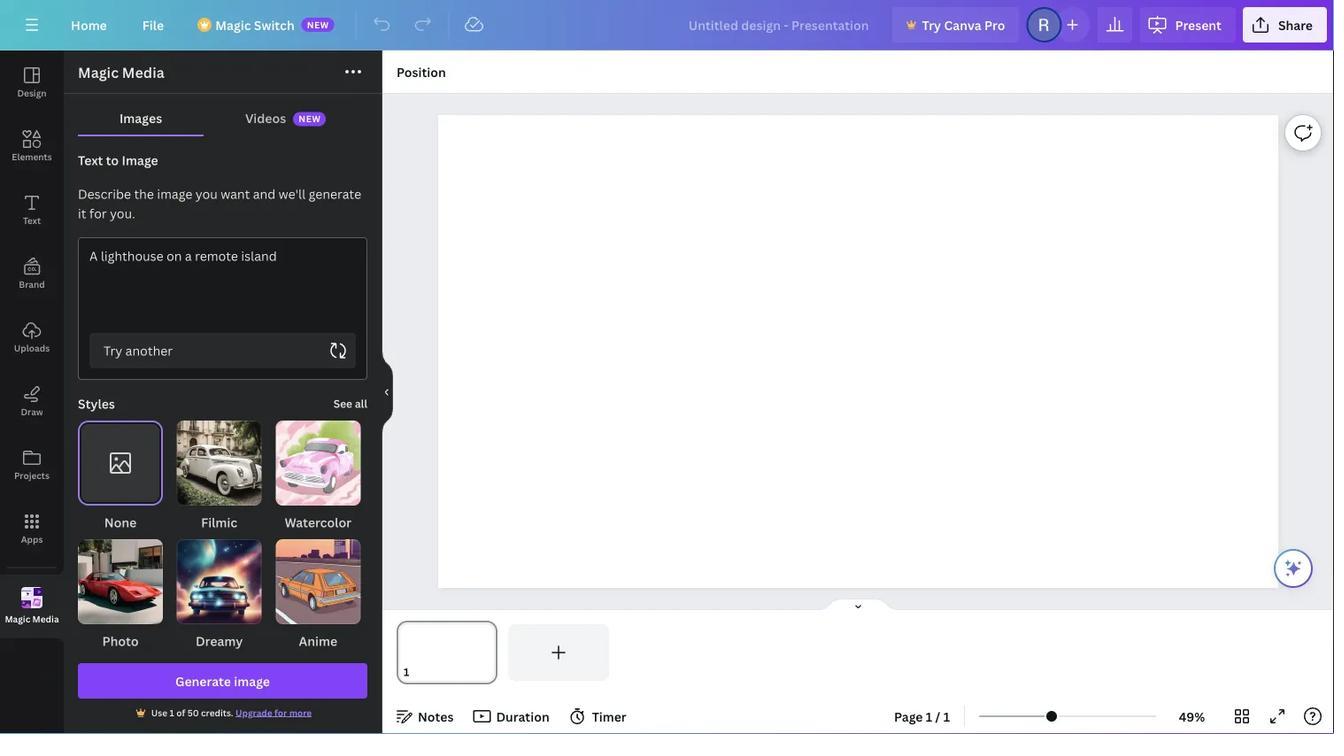 Task type: vqa. For each thing, say whether or not it's contained in the screenshot.
experience.
no



Task type: describe. For each thing, give the bounding box(es) containing it.
new inside "main" menu bar
[[307, 19, 329, 31]]

design button
[[0, 50, 64, 114]]

anime group
[[276, 539, 361, 651]]

1 vertical spatial magic
[[78, 63, 119, 82]]

draw
[[21, 406, 43, 418]]

Describe the image you want and we'll generate it for you. text field
[[79, 238, 367, 333]]

see all button
[[334, 395, 368, 413]]

home
[[71, 16, 107, 33]]

you.
[[110, 205, 135, 222]]

home link
[[57, 7, 121, 43]]

timer button
[[564, 702, 634, 731]]

main menu bar
[[0, 0, 1335, 50]]

page 1 image
[[397, 624, 498, 681]]

more
[[289, 707, 312, 719]]

uploads button
[[0, 306, 64, 369]]

magic inside button
[[5, 613, 30, 625]]

want
[[221, 186, 250, 202]]

try canva pro
[[923, 16, 1006, 33]]

duration
[[496, 708, 550, 725]]

none
[[104, 514, 137, 531]]

duration button
[[468, 702, 557, 731]]

images button
[[78, 101, 204, 135]]

draw button
[[0, 369, 64, 433]]

side panel tab list
[[0, 50, 64, 639]]

try for try another
[[104, 342, 122, 359]]

magic media button
[[0, 575, 64, 639]]

you
[[196, 186, 218, 202]]

we'll
[[279, 186, 306, 202]]

styles
[[78, 395, 115, 412]]

it
[[78, 205, 86, 222]]

notes
[[418, 708, 454, 725]]

image inside button
[[234, 673, 270, 690]]

design
[[17, 87, 47, 99]]

image
[[122, 152, 158, 169]]

canva
[[945, 16, 982, 33]]

apps
[[21, 533, 43, 545]]

1 vertical spatial new
[[299, 113, 321, 125]]

elements
[[12, 151, 52, 163]]

brand
[[19, 278, 45, 290]]

photo group
[[78, 539, 163, 651]]

present
[[1176, 16, 1222, 33]]

media inside button
[[32, 613, 59, 625]]

1 for of
[[170, 707, 174, 719]]

use 1 of 50 credits. upgrade for more
[[151, 707, 312, 719]]

1 for /
[[926, 708, 933, 725]]

another
[[125, 342, 173, 359]]

pro
[[985, 16, 1006, 33]]

image inside describe the image you want and we'll generate it for you.
[[157, 186, 193, 202]]

notes button
[[390, 702, 461, 731]]

describe
[[78, 186, 131, 202]]

watercolor group
[[276, 421, 361, 532]]

switch
[[254, 16, 295, 33]]

for inside describe the image you want and we'll generate it for you.
[[89, 205, 107, 222]]

50
[[187, 707, 199, 719]]

upgrade for more link
[[236, 707, 312, 719]]

49% button
[[1164, 702, 1221, 731]]

text to image
[[78, 152, 158, 169]]

present button
[[1140, 7, 1236, 43]]

credits.
[[201, 707, 233, 719]]

photo
[[102, 633, 139, 650]]

describe the image you want and we'll generate it for you.
[[78, 186, 361, 222]]

try another button
[[89, 333, 356, 368]]



Task type: locate. For each thing, give the bounding box(es) containing it.
media left photo group
[[32, 613, 59, 625]]

0 horizontal spatial magic
[[5, 613, 30, 625]]

1 horizontal spatial image
[[234, 673, 270, 690]]

for left more
[[275, 707, 287, 719]]

page 1 / 1
[[895, 708, 950, 725]]

0 vertical spatial magic
[[215, 16, 251, 33]]

brand button
[[0, 242, 64, 306]]

dreamy
[[196, 633, 243, 650]]

projects button
[[0, 433, 64, 497]]

2 horizontal spatial magic
[[215, 16, 251, 33]]

0 vertical spatial media
[[122, 63, 164, 82]]

hide image
[[382, 350, 393, 435]]

watercolor
[[285, 514, 352, 531]]

1 horizontal spatial try
[[923, 16, 942, 33]]

elements button
[[0, 114, 64, 178]]

videos
[[245, 109, 286, 126]]

generate image
[[175, 673, 270, 690]]

generate
[[175, 673, 231, 690]]

Design title text field
[[675, 7, 885, 43]]

image up upgrade
[[234, 673, 270, 690]]

filmic group
[[177, 421, 262, 532]]

1 vertical spatial media
[[32, 613, 59, 625]]

of
[[176, 707, 185, 719]]

2 vertical spatial magic
[[5, 613, 30, 625]]

text left it
[[23, 214, 41, 226]]

and
[[253, 186, 276, 202]]

49%
[[1179, 708, 1206, 725]]

1 horizontal spatial magic media
[[78, 63, 164, 82]]

position button
[[390, 58, 453, 86]]

uploads
[[14, 342, 50, 354]]

try left another
[[104, 342, 122, 359]]

0 horizontal spatial text
[[23, 214, 41, 226]]

file
[[142, 16, 164, 33]]

new right "videos"
[[299, 113, 321, 125]]

1 horizontal spatial text
[[78, 152, 103, 169]]

see
[[334, 396, 353, 411]]

new
[[307, 19, 329, 31], [299, 113, 321, 125]]

magic down apps
[[5, 613, 30, 625]]

none group
[[78, 421, 163, 532]]

upgrade
[[236, 707, 272, 719]]

image
[[157, 186, 193, 202], [234, 673, 270, 690]]

try another
[[104, 342, 173, 359]]

1 horizontal spatial media
[[122, 63, 164, 82]]

magic down home link
[[78, 63, 119, 82]]

text for text to image
[[78, 152, 103, 169]]

try canva pro button
[[892, 7, 1020, 43]]

0 horizontal spatial media
[[32, 613, 59, 625]]

1 horizontal spatial magic
[[78, 63, 119, 82]]

1
[[170, 707, 174, 719], [926, 708, 933, 725], [944, 708, 950, 725]]

all
[[355, 396, 368, 411]]

the
[[134, 186, 154, 202]]

0 vertical spatial new
[[307, 19, 329, 31]]

file button
[[128, 7, 178, 43]]

apps button
[[0, 497, 64, 561]]

0 horizontal spatial magic media
[[5, 613, 59, 625]]

for right it
[[89, 205, 107, 222]]

magic media down apps
[[5, 613, 59, 625]]

try inside "main" menu bar
[[923, 16, 942, 33]]

/
[[936, 708, 941, 725]]

page
[[895, 708, 923, 725]]

1 horizontal spatial 1
[[926, 708, 933, 725]]

1 vertical spatial for
[[275, 707, 287, 719]]

filmic
[[201, 514, 238, 531]]

images
[[120, 109, 162, 126]]

image right the at the top left
[[157, 186, 193, 202]]

0 vertical spatial image
[[157, 186, 193, 202]]

see all
[[334, 396, 368, 411]]

hide pages image
[[816, 598, 901, 612]]

1 vertical spatial text
[[23, 214, 41, 226]]

magic media inside magic media button
[[5, 613, 59, 625]]

1 left of at the bottom left of the page
[[170, 707, 174, 719]]

1 right /
[[944, 708, 950, 725]]

0 vertical spatial try
[[923, 16, 942, 33]]

try for try canva pro
[[923, 16, 942, 33]]

0 horizontal spatial for
[[89, 205, 107, 222]]

magic media up images
[[78, 63, 164, 82]]

0 horizontal spatial 1
[[170, 707, 174, 719]]

use
[[151, 707, 168, 719]]

generate image button
[[78, 663, 368, 699]]

0 vertical spatial magic media
[[78, 63, 164, 82]]

2 horizontal spatial 1
[[944, 708, 950, 725]]

try
[[923, 16, 942, 33], [104, 342, 122, 359]]

0 vertical spatial for
[[89, 205, 107, 222]]

canva assistant image
[[1283, 558, 1305, 579]]

for
[[89, 205, 107, 222], [275, 707, 287, 719]]

text left to
[[78, 152, 103, 169]]

0 horizontal spatial try
[[104, 342, 122, 359]]

projects
[[14, 469, 50, 481]]

share button
[[1243, 7, 1328, 43]]

anime
[[299, 633, 338, 650]]

magic inside "main" menu bar
[[215, 16, 251, 33]]

generate
[[309, 186, 361, 202]]

1 vertical spatial image
[[234, 673, 270, 690]]

0 horizontal spatial image
[[157, 186, 193, 202]]

magic switch
[[215, 16, 295, 33]]

try left canva
[[923, 16, 942, 33]]

text inside button
[[23, 214, 41, 226]]

text
[[78, 152, 103, 169], [23, 214, 41, 226]]

text for text
[[23, 214, 41, 226]]

0 vertical spatial text
[[78, 152, 103, 169]]

position
[[397, 63, 446, 80]]

text button
[[0, 178, 64, 242]]

magic media
[[78, 63, 164, 82], [5, 613, 59, 625]]

magic left switch at the top of the page
[[215, 16, 251, 33]]

magic
[[215, 16, 251, 33], [78, 63, 119, 82], [5, 613, 30, 625]]

dreamy group
[[177, 539, 262, 651]]

share
[[1279, 16, 1314, 33]]

media up images button
[[122, 63, 164, 82]]

timer
[[592, 708, 627, 725]]

media
[[122, 63, 164, 82], [32, 613, 59, 625]]

new right switch at the top of the page
[[307, 19, 329, 31]]

1 horizontal spatial for
[[275, 707, 287, 719]]

to
[[106, 152, 119, 169]]

1 vertical spatial try
[[104, 342, 122, 359]]

1 vertical spatial magic media
[[5, 613, 59, 625]]

Page title text field
[[417, 663, 424, 681]]

1 left /
[[926, 708, 933, 725]]



